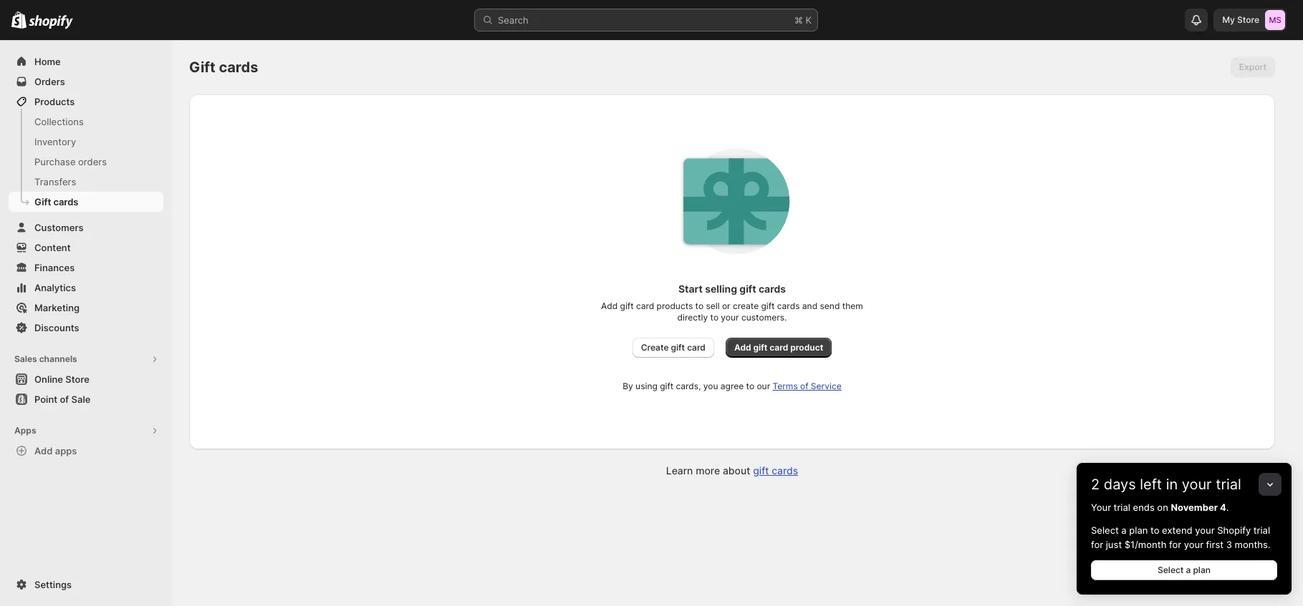 Task type: describe. For each thing, give the bounding box(es) containing it.
sales channels button
[[9, 350, 163, 370]]

my
[[1223, 14, 1235, 25]]

settings
[[34, 580, 72, 591]]

learn more about gift cards
[[666, 465, 798, 477]]

0 horizontal spatial shopify image
[[11, 11, 27, 29]]

add apps
[[34, 446, 77, 457]]

purchase orders link
[[9, 152, 163, 172]]

2
[[1091, 477, 1100, 494]]

orders
[[34, 76, 65, 87]]

customers
[[34, 222, 84, 234]]

card for add gift card product
[[770, 343, 789, 353]]

select for select a plan to extend your shopify trial for just $1/month for your first 3 months.
[[1091, 525, 1119, 537]]

select a plan
[[1158, 565, 1211, 576]]

agree
[[721, 381, 744, 392]]

gift up customers.
[[761, 301, 775, 312]]

analytics link
[[9, 278, 163, 298]]

in
[[1167, 477, 1178, 494]]

home
[[34, 56, 61, 67]]

settings link
[[9, 575, 163, 596]]

cards inside add gift card products to sell or create gift cards and send them directly to your customers.
[[777, 301, 800, 312]]

1 horizontal spatial gift cards
[[189, 59, 258, 76]]

start selling gift cards
[[679, 283, 786, 295]]

product
[[791, 343, 824, 353]]

0 horizontal spatial gift
[[34, 196, 51, 208]]

directly
[[678, 312, 708, 323]]

on
[[1158, 502, 1169, 514]]

purchase orders
[[34, 156, 107, 168]]

3
[[1227, 540, 1233, 551]]

online store button
[[0, 370, 172, 390]]

gift right about
[[753, 465, 769, 477]]

discounts link
[[9, 318, 163, 338]]

products link
[[9, 92, 163, 112]]

online
[[34, 374, 63, 386]]

plan for select a plan to extend your shopify trial for just $1/month for your first 3 months.
[[1130, 525, 1148, 537]]

1 horizontal spatial shopify image
[[29, 15, 73, 29]]

gift right using
[[660, 381, 674, 392]]

selling
[[705, 283, 737, 295]]

your
[[1091, 502, 1112, 514]]

service
[[811, 381, 842, 392]]

sales
[[14, 354, 37, 365]]

export
[[1240, 62, 1267, 72]]

online store link
[[9, 370, 163, 390]]

sales channels
[[14, 354, 77, 365]]

point of sale
[[34, 394, 91, 406]]

1 vertical spatial gift cards
[[34, 196, 78, 208]]

orders
[[78, 156, 107, 168]]

or
[[722, 301, 731, 312]]

add for add gift card products to sell or create gift cards and send them directly to your customers.
[[601, 301, 618, 312]]

add gift card products to sell or create gift cards and send them directly to your customers.
[[601, 301, 863, 323]]

analytics
[[34, 282, 76, 294]]

gift cards link
[[753, 465, 798, 477]]

collections link
[[9, 112, 163, 132]]

my store image
[[1266, 10, 1286, 30]]

card for add gift card products to sell or create gift cards and send them directly to your customers.
[[636, 301, 654, 312]]

days
[[1104, 477, 1136, 494]]

select a plan to extend your shopify trial for just $1/month for your first 3 months.
[[1091, 525, 1271, 551]]

1 vertical spatial trial
[[1114, 502, 1131, 514]]

extend
[[1162, 525, 1193, 537]]

select a plan link
[[1091, 561, 1278, 581]]

and
[[802, 301, 818, 312]]

ends
[[1133, 502, 1155, 514]]

point of sale button
[[0, 390, 172, 410]]

just
[[1106, 540, 1122, 551]]

about
[[723, 465, 751, 477]]

by using gift cards, you agree to our terms of service
[[623, 381, 842, 392]]

transfers link
[[9, 172, 163, 192]]

apps button
[[9, 421, 163, 441]]

learn
[[666, 465, 693, 477]]

terms of service link
[[773, 381, 842, 392]]

1 horizontal spatial of
[[800, 381, 809, 392]]

months.
[[1235, 540, 1271, 551]]

finances link
[[9, 258, 163, 278]]

4
[[1220, 502, 1227, 514]]

add for add gift card product
[[734, 343, 751, 353]]

terms
[[773, 381, 798, 392]]

my store
[[1223, 14, 1260, 25]]

store for my store
[[1238, 14, 1260, 25]]

a for select a plan
[[1186, 565, 1191, 576]]

point of sale link
[[9, 390, 163, 410]]

gift cards link
[[9, 192, 163, 212]]

cards,
[[676, 381, 701, 392]]

to left 'our'
[[746, 381, 755, 392]]

2 days left in your trial
[[1091, 477, 1242, 494]]



Task type: vqa. For each thing, say whether or not it's contained in the screenshot.
empty search results image
no



Task type: locate. For each thing, give the bounding box(es) containing it.
trial inside 2 days left in your trial dropdown button
[[1216, 477, 1242, 494]]

1 horizontal spatial store
[[1238, 14, 1260, 25]]

select down select a plan to extend your shopify trial for just $1/month for your first 3 months.
[[1158, 565, 1184, 576]]

to down the sell
[[711, 312, 719, 323]]

your down or on the right of the page
[[721, 312, 739, 323]]

store inside online store link
[[65, 374, 90, 386]]

0 horizontal spatial store
[[65, 374, 90, 386]]

apps
[[14, 426, 36, 436]]

customers link
[[9, 218, 163, 238]]

products
[[34, 96, 75, 107]]

purchase
[[34, 156, 76, 168]]

search
[[498, 14, 529, 26]]

create gift card
[[641, 343, 706, 353]]

export button
[[1231, 57, 1276, 77]]

home link
[[9, 52, 163, 72]]

0 horizontal spatial trial
[[1114, 502, 1131, 514]]

apps
[[55, 446, 77, 457]]

2 days left in your trial button
[[1077, 464, 1292, 494]]

0 horizontal spatial select
[[1091, 525, 1119, 537]]

0 vertical spatial store
[[1238, 14, 1260, 25]]

transfers
[[34, 176, 76, 188]]

start
[[679, 283, 703, 295]]

1 vertical spatial add
[[734, 343, 751, 353]]

card for create gift card
[[687, 343, 706, 353]]

your trial ends on november 4 .
[[1091, 502, 1229, 514]]

to up "directly"
[[696, 301, 704, 312]]

gift right create
[[671, 343, 685, 353]]

cards
[[219, 59, 258, 76], [53, 196, 78, 208], [759, 283, 786, 295], [777, 301, 800, 312], [772, 465, 798, 477]]

2 horizontal spatial card
[[770, 343, 789, 353]]

shopify image
[[11, 11, 27, 29], [29, 15, 73, 29]]

trial right your
[[1114, 502, 1131, 514]]

of inside button
[[60, 394, 69, 406]]

content link
[[9, 238, 163, 258]]

our
[[757, 381, 771, 392]]

create
[[641, 343, 669, 353]]

store up sale
[[65, 374, 90, 386]]

0 horizontal spatial card
[[636, 301, 654, 312]]

1 vertical spatial select
[[1158, 565, 1184, 576]]

content
[[34, 242, 71, 254]]

1 vertical spatial plan
[[1193, 565, 1211, 576]]

first
[[1207, 540, 1224, 551]]

discounts
[[34, 322, 79, 334]]

1 horizontal spatial select
[[1158, 565, 1184, 576]]

plan up $1/month
[[1130, 525, 1148, 537]]

add inside add gift card products to sell or create gift cards and send them directly to your customers.
[[601, 301, 618, 312]]

0 horizontal spatial plan
[[1130, 525, 1148, 537]]

trial up months.
[[1254, 525, 1271, 537]]

0 vertical spatial a
[[1122, 525, 1127, 537]]

sale
[[71, 394, 91, 406]]

select for select a plan
[[1158, 565, 1184, 576]]

gift left products
[[620, 301, 634, 312]]

2 days left in your trial element
[[1077, 501, 1292, 596]]

your inside 2 days left in your trial dropdown button
[[1182, 477, 1212, 494]]

0 vertical spatial select
[[1091, 525, 1119, 537]]

your up first
[[1196, 525, 1215, 537]]

plan down first
[[1193, 565, 1211, 576]]

of left sale
[[60, 394, 69, 406]]

add
[[601, 301, 618, 312], [734, 343, 751, 353], [34, 446, 53, 457]]

trial inside select a plan to extend your shopify trial for just $1/month for your first 3 months.
[[1254, 525, 1271, 537]]

you
[[704, 381, 718, 392]]

using
[[636, 381, 658, 392]]

plan inside select a plan to extend your shopify trial for just $1/month for your first 3 months.
[[1130, 525, 1148, 537]]

of right terms
[[800, 381, 809, 392]]

1 horizontal spatial a
[[1186, 565, 1191, 576]]

add left products
[[601, 301, 618, 312]]

card
[[636, 301, 654, 312], [687, 343, 706, 353], [770, 343, 789, 353]]

1 vertical spatial gift
[[34, 196, 51, 208]]

customers.
[[742, 312, 787, 323]]

for
[[1091, 540, 1104, 551], [1170, 540, 1182, 551]]

1 horizontal spatial card
[[687, 343, 706, 353]]

2 for from the left
[[1170, 540, 1182, 551]]

to inside select a plan to extend your shopify trial for just $1/month for your first 3 months.
[[1151, 525, 1160, 537]]

online store
[[34, 374, 90, 386]]

0 horizontal spatial a
[[1122, 525, 1127, 537]]

add apps button
[[9, 441, 163, 462]]

1 horizontal spatial add
[[601, 301, 618, 312]]

0 horizontal spatial gift cards
[[34, 196, 78, 208]]

1 vertical spatial a
[[1186, 565, 1191, 576]]

0 vertical spatial gift
[[189, 59, 216, 76]]

cards inside gift cards link
[[53, 196, 78, 208]]

gift down customers.
[[754, 343, 768, 353]]

⌘
[[795, 14, 803, 26]]

gift up create
[[740, 283, 756, 295]]

inventory
[[34, 136, 76, 148]]

shopify
[[1218, 525, 1251, 537]]

1 for from the left
[[1091, 540, 1104, 551]]

a for select a plan to extend your shopify trial for just $1/month for your first 3 months.
[[1122, 525, 1127, 537]]

1 horizontal spatial gift
[[189, 59, 216, 76]]

add for add apps
[[34, 446, 53, 457]]

store for online store
[[65, 374, 90, 386]]

add left apps
[[34, 446, 53, 457]]

collections
[[34, 116, 84, 128]]

to up $1/month
[[1151, 525, 1160, 537]]

a inside select a plan to extend your shopify trial for just $1/month for your first 3 months.
[[1122, 525, 1127, 537]]

channels
[[39, 354, 77, 365]]

them
[[843, 301, 863, 312]]

0 vertical spatial trial
[[1216, 477, 1242, 494]]

by
[[623, 381, 633, 392]]

1 vertical spatial store
[[65, 374, 90, 386]]

select
[[1091, 525, 1119, 537], [1158, 565, 1184, 576]]

card inside add gift card products to sell or create gift cards and send them directly to your customers.
[[636, 301, 654, 312]]

plan for select a plan
[[1193, 565, 1211, 576]]

your inside add gift card products to sell or create gift cards and send them directly to your customers.
[[721, 312, 739, 323]]

0 horizontal spatial of
[[60, 394, 69, 406]]

orders link
[[9, 72, 163, 92]]

trial up .
[[1216, 477, 1242, 494]]

products
[[657, 301, 693, 312]]

1 vertical spatial of
[[60, 394, 69, 406]]

2 vertical spatial trial
[[1254, 525, 1271, 537]]

card left products
[[636, 301, 654, 312]]

2 vertical spatial add
[[34, 446, 53, 457]]

your up november
[[1182, 477, 1212, 494]]

select inside select a plan to extend your shopify trial for just $1/month for your first 3 months.
[[1091, 525, 1119, 537]]

your
[[721, 312, 739, 323], [1182, 477, 1212, 494], [1196, 525, 1215, 537], [1184, 540, 1204, 551]]

sell
[[706, 301, 720, 312]]

add down customers.
[[734, 343, 751, 353]]

your left first
[[1184, 540, 1204, 551]]

2 horizontal spatial trial
[[1254, 525, 1271, 537]]

for left 'just'
[[1091, 540, 1104, 551]]

0 vertical spatial gift cards
[[189, 59, 258, 76]]

point
[[34, 394, 57, 406]]

2 horizontal spatial add
[[734, 343, 751, 353]]

store
[[1238, 14, 1260, 25], [65, 374, 90, 386]]

for down extend
[[1170, 540, 1182, 551]]

more
[[696, 465, 720, 477]]

send
[[820, 301, 840, 312]]

.
[[1227, 502, 1229, 514]]

k
[[806, 14, 812, 26]]

0 horizontal spatial add
[[34, 446, 53, 457]]

inventory link
[[9, 132, 163, 152]]

0 horizontal spatial for
[[1091, 540, 1104, 551]]

a up 'just'
[[1122, 525, 1127, 537]]

a down select a plan to extend your shopify trial for just $1/month for your first 3 months.
[[1186, 565, 1191, 576]]

add gift card product
[[734, 343, 824, 353]]

create gift card button
[[633, 338, 714, 358]]

gift
[[189, 59, 216, 76], [34, 196, 51, 208]]

marketing link
[[9, 298, 163, 318]]

card down "directly"
[[687, 343, 706, 353]]

plan
[[1130, 525, 1148, 537], [1193, 565, 1211, 576]]

1 horizontal spatial for
[[1170, 540, 1182, 551]]

1 horizontal spatial trial
[[1216, 477, 1242, 494]]

a
[[1122, 525, 1127, 537], [1186, 565, 1191, 576]]

trial
[[1216, 477, 1242, 494], [1114, 502, 1131, 514], [1254, 525, 1271, 537]]

$1/month
[[1125, 540, 1167, 551]]

add gift card product button
[[726, 338, 832, 358]]

of
[[800, 381, 809, 392], [60, 394, 69, 406]]

left
[[1140, 477, 1162, 494]]

0 vertical spatial add
[[601, 301, 618, 312]]

0 vertical spatial of
[[800, 381, 809, 392]]

card left product
[[770, 343, 789, 353]]

1 horizontal spatial plan
[[1193, 565, 1211, 576]]

november
[[1171, 502, 1218, 514]]

marketing
[[34, 302, 80, 314]]

create
[[733, 301, 759, 312]]

store right my at the top right of the page
[[1238, 14, 1260, 25]]

finances
[[34, 262, 75, 274]]

0 vertical spatial plan
[[1130, 525, 1148, 537]]

select up 'just'
[[1091, 525, 1119, 537]]



